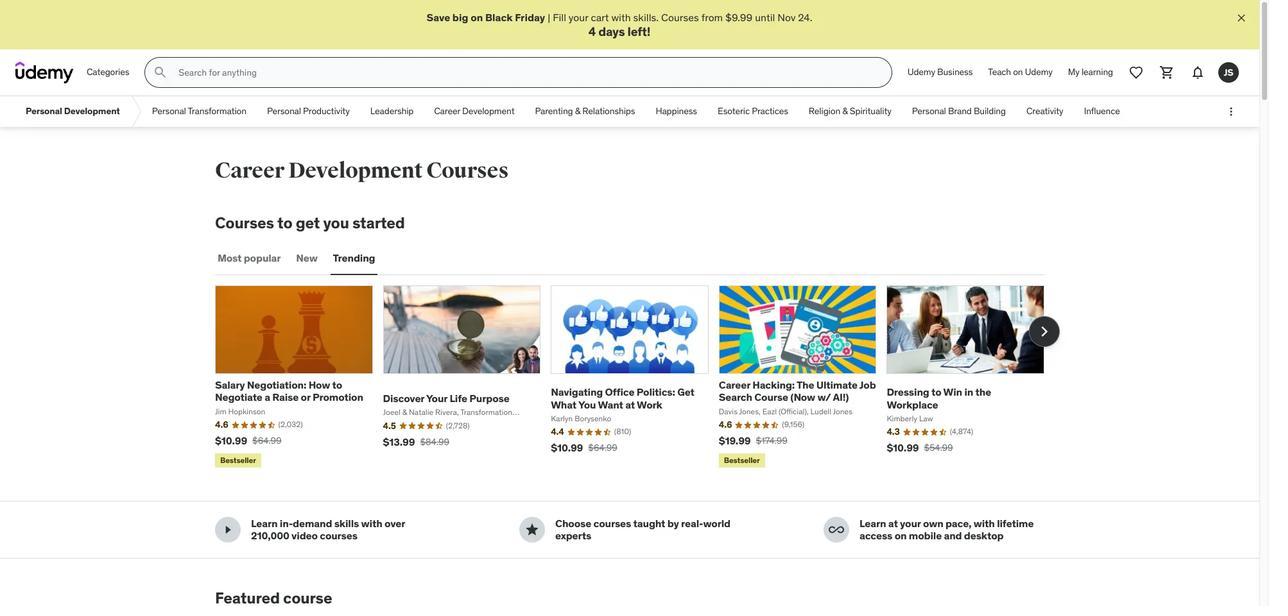 Task type: locate. For each thing, give the bounding box(es) containing it.
development down categories dropdown button
[[64, 106, 120, 117]]

personal down udemy image
[[26, 106, 62, 117]]

2 horizontal spatial on
[[1014, 66, 1023, 78]]

0 horizontal spatial career
[[215, 157, 285, 184]]

0 horizontal spatial at
[[626, 399, 635, 411]]

1 personal from the left
[[26, 106, 62, 117]]

courses
[[594, 518, 631, 531], [320, 530, 358, 543]]

career development link
[[424, 96, 525, 127]]

1 medium image from the left
[[525, 523, 540, 539]]

personal for personal productivity
[[267, 106, 301, 117]]

1 horizontal spatial learn
[[860, 518, 887, 531]]

courses right 'video'
[[320, 530, 358, 543]]

my
[[1069, 66, 1080, 78]]

medium image
[[525, 523, 540, 539], [829, 523, 845, 539]]

udemy business link
[[900, 57, 981, 88]]

next image
[[1035, 322, 1055, 342]]

in-
[[280, 518, 293, 531]]

with
[[612, 11, 631, 24], [361, 518, 383, 531], [974, 518, 995, 531]]

learn for learn at your own pace, with lifetime access on mobile and desktop
[[860, 518, 887, 531]]

0 horizontal spatial your
[[569, 11, 589, 24]]

negotiate
[[215, 391, 263, 404]]

medium image for learn
[[829, 523, 845, 539]]

0 vertical spatial at
[[626, 399, 635, 411]]

1 horizontal spatial to
[[332, 379, 342, 392]]

& for parenting
[[575, 106, 581, 117]]

courses inside learn in-demand skills with over 210,000 video courses
[[320, 530, 358, 543]]

influence link
[[1074, 96, 1131, 127]]

2 vertical spatial on
[[895, 530, 907, 543]]

to left win
[[932, 386, 942, 399]]

0 horizontal spatial &
[[575, 106, 581, 117]]

0 vertical spatial your
[[569, 11, 589, 24]]

on right big
[[471, 11, 483, 24]]

1 learn from the left
[[251, 518, 278, 531]]

religion & spirituality link
[[799, 96, 902, 127]]

courses left taught
[[594, 518, 631, 531]]

development down search for anything text field
[[462, 106, 515, 117]]

get
[[296, 213, 320, 233]]

career hacking: the ultimate job search course (now w/ ai!)
[[719, 379, 876, 404]]

friday
[[515, 11, 545, 24]]

creativity
[[1027, 106, 1064, 117]]

2 vertical spatial career
[[719, 379, 751, 392]]

lifetime
[[998, 518, 1034, 531]]

access
[[860, 530, 893, 543]]

started
[[353, 213, 405, 233]]

210,000
[[251, 530, 290, 543]]

1 vertical spatial at
[[889, 518, 898, 531]]

a
[[265, 391, 270, 404]]

learning
[[1082, 66, 1114, 78]]

0 horizontal spatial learn
[[251, 518, 278, 531]]

personal inside personal brand building link
[[913, 106, 947, 117]]

1 horizontal spatial your
[[901, 518, 921, 531]]

to for courses
[[278, 213, 293, 233]]

learn for learn in-demand skills with over 210,000 video courses
[[251, 518, 278, 531]]

big
[[453, 11, 469, 24]]

courses up "most popular"
[[215, 213, 274, 233]]

close image
[[1236, 12, 1249, 24]]

0 horizontal spatial courses
[[215, 213, 274, 233]]

most popular
[[218, 252, 281, 265]]

career development
[[434, 106, 515, 117]]

2 horizontal spatial courses
[[662, 11, 699, 24]]

2 horizontal spatial development
[[462, 106, 515, 117]]

2 udemy from the left
[[1026, 66, 1053, 78]]

learn inside learn at your own pace, with lifetime access on mobile and desktop
[[860, 518, 887, 531]]

learn left in-
[[251, 518, 278, 531]]

navigating office politics: get what you want at work link
[[551, 386, 695, 411]]

your inside learn at your own pace, with lifetime access on mobile and desktop
[[901, 518, 921, 531]]

brand
[[949, 106, 972, 117]]

2 & from the left
[[843, 106, 848, 117]]

personal inside personal development link
[[26, 106, 62, 117]]

4 personal from the left
[[913, 106, 947, 117]]

2 vertical spatial courses
[[215, 213, 274, 233]]

at left mobile
[[889, 518, 898, 531]]

discover
[[383, 392, 425, 405]]

carousel element
[[215, 286, 1060, 471]]

building
[[974, 106, 1006, 117]]

submit search image
[[153, 65, 168, 80]]

most
[[218, 252, 242, 265]]

with up days
[[612, 11, 631, 24]]

0 vertical spatial courses
[[662, 11, 699, 24]]

&
[[575, 106, 581, 117], [843, 106, 848, 117]]

development
[[64, 106, 120, 117], [462, 106, 515, 117], [288, 157, 423, 184]]

my learning link
[[1061, 57, 1121, 88]]

0 vertical spatial career
[[434, 106, 460, 117]]

courses left 'from'
[[662, 11, 699, 24]]

0 horizontal spatial courses
[[320, 530, 358, 543]]

& right parenting at the left top of the page
[[575, 106, 581, 117]]

with right the pace,
[[974, 518, 995, 531]]

on right teach
[[1014, 66, 1023, 78]]

0 horizontal spatial with
[[361, 518, 383, 531]]

own
[[924, 518, 944, 531]]

1 vertical spatial your
[[901, 518, 921, 531]]

to right how at the left
[[332, 379, 342, 392]]

to inside dressing to win in the workplace
[[932, 386, 942, 399]]

1 horizontal spatial courses
[[594, 518, 631, 531]]

0 horizontal spatial udemy
[[908, 66, 936, 78]]

medium image left the experts
[[525, 523, 540, 539]]

1 horizontal spatial career
[[434, 106, 460, 117]]

courses down career development link
[[427, 157, 509, 184]]

salary
[[215, 379, 245, 392]]

0 horizontal spatial to
[[278, 213, 293, 233]]

2 personal from the left
[[152, 106, 186, 117]]

parenting & relationships
[[535, 106, 635, 117]]

1 horizontal spatial medium image
[[829, 523, 845, 539]]

2 horizontal spatial career
[[719, 379, 751, 392]]

career inside the career hacking: the ultimate job search course (now w/ ai!)
[[719, 379, 751, 392]]

by
[[668, 518, 679, 531]]

2 medium image from the left
[[829, 523, 845, 539]]

learn left mobile
[[860, 518, 887, 531]]

your right fill
[[569, 11, 589, 24]]

on left mobile
[[895, 530, 907, 543]]

development for career development courses
[[288, 157, 423, 184]]

career for career hacking: the ultimate job search course (now w/ ai!)
[[719, 379, 751, 392]]

to
[[278, 213, 293, 233], [332, 379, 342, 392], [932, 386, 942, 399]]

1 horizontal spatial courses
[[427, 157, 509, 184]]

promotion
[[313, 391, 363, 404]]

personal right arrow pointing to subcategory menu links icon
[[152, 106, 186, 117]]

0 vertical spatial on
[[471, 11, 483, 24]]

development up you
[[288, 157, 423, 184]]

24.
[[798, 11, 813, 24]]

2 horizontal spatial to
[[932, 386, 942, 399]]

personal left productivity
[[267, 106, 301, 117]]

salary negotiation: how to negotiate a raise or promotion link
[[215, 379, 363, 404]]

js
[[1225, 67, 1234, 78]]

purpose
[[470, 392, 510, 405]]

1 horizontal spatial udemy
[[1026, 66, 1053, 78]]

1 horizontal spatial on
[[895, 530, 907, 543]]

learn inside learn in-demand skills with over 210,000 video courses
[[251, 518, 278, 531]]

teach
[[989, 66, 1012, 78]]

to for dressing
[[932, 386, 942, 399]]

your
[[426, 392, 448, 405]]

1 & from the left
[[575, 106, 581, 117]]

my learning
[[1069, 66, 1114, 78]]

0 horizontal spatial medium image
[[525, 523, 540, 539]]

on
[[471, 11, 483, 24], [1014, 66, 1023, 78], [895, 530, 907, 543]]

nov
[[778, 11, 796, 24]]

with inside learn in-demand skills with over 210,000 video courses
[[361, 518, 383, 531]]

esoteric practices link
[[708, 96, 799, 127]]

0 horizontal spatial on
[[471, 11, 483, 24]]

medium image left access
[[829, 523, 845, 539]]

1 horizontal spatial &
[[843, 106, 848, 117]]

save
[[427, 11, 450, 24]]

to left get
[[278, 213, 293, 233]]

2 learn from the left
[[860, 518, 887, 531]]

taught
[[634, 518, 666, 531]]

2 horizontal spatial with
[[974, 518, 995, 531]]

esoteric
[[718, 106, 750, 117]]

personal for personal transformation
[[152, 106, 186, 117]]

arrow pointing to subcategory menu links image
[[130, 96, 142, 127]]

& right religion
[[843, 106, 848, 117]]

personal inside personal transformation link
[[152, 106, 186, 117]]

at left work
[[626, 399, 635, 411]]

1 horizontal spatial at
[[889, 518, 898, 531]]

udemy left my at the right top
[[1026, 66, 1053, 78]]

with left over on the bottom of page
[[361, 518, 383, 531]]

relationships
[[583, 106, 635, 117]]

at inside learn at your own pace, with lifetime access on mobile and desktop
[[889, 518, 898, 531]]

udemy left "business"
[[908, 66, 936, 78]]

your left own on the right bottom
[[901, 518, 921, 531]]

0 horizontal spatial development
[[64, 106, 120, 117]]

at
[[626, 399, 635, 411], [889, 518, 898, 531]]

learn at your own pace, with lifetime access on mobile and desktop
[[860, 518, 1034, 543]]

popular
[[244, 252, 281, 265]]

mobile
[[909, 530, 942, 543]]

religion
[[809, 106, 841, 117]]

1 horizontal spatial development
[[288, 157, 423, 184]]

teach on udemy link
[[981, 57, 1061, 88]]

navigating office politics: get what you want at work
[[551, 386, 695, 411]]

1 vertical spatial career
[[215, 157, 285, 184]]

3 personal from the left
[[267, 106, 301, 117]]

shopping cart with 0 items image
[[1160, 65, 1175, 80]]

udemy
[[908, 66, 936, 78], [1026, 66, 1053, 78]]

how
[[309, 379, 330, 392]]

1 vertical spatial courses
[[427, 157, 509, 184]]

work
[[637, 399, 663, 411]]

dressing to win in the workplace
[[887, 386, 992, 411]]

days
[[599, 24, 625, 39]]

personal inside personal productivity link
[[267, 106, 301, 117]]

1 horizontal spatial with
[[612, 11, 631, 24]]

learn
[[251, 518, 278, 531], [860, 518, 887, 531]]

personal brand building
[[913, 106, 1006, 117]]

job
[[860, 379, 876, 392]]

personal left brand
[[913, 106, 947, 117]]

ultimate
[[817, 379, 858, 392]]



Task type: vqa. For each thing, say whether or not it's contained in the screenshot.
"Politics:"
yes



Task type: describe. For each thing, give the bounding box(es) containing it.
left!
[[628, 24, 651, 39]]

career for career development
[[434, 106, 460, 117]]

learn in-demand skills with over 210,000 video courses
[[251, 518, 405, 543]]

your inside save big on black friday | fill your cart with skills. courses from $9.99 until nov 24. 4 days left!
[[569, 11, 589, 24]]

win
[[944, 386, 963, 399]]

practices
[[752, 106, 789, 117]]

what
[[551, 399, 577, 411]]

courses inside the choose courses taught by real-world experts
[[594, 518, 631, 531]]

experts
[[556, 530, 592, 543]]

real-
[[681, 518, 704, 531]]

dressing
[[887, 386, 930, 399]]

teach on udemy
[[989, 66, 1053, 78]]

& for religion
[[843, 106, 848, 117]]

workplace
[[887, 399, 939, 411]]

from
[[702, 11, 723, 24]]

trending button
[[331, 243, 378, 274]]

discover your life purpose
[[383, 392, 510, 405]]

discover your life purpose link
[[383, 392, 510, 405]]

negotiation:
[[247, 379, 307, 392]]

on inside save big on black friday | fill your cart with skills. courses from $9.99 until nov 24. 4 days left!
[[471, 11, 483, 24]]

happiness
[[656, 106, 697, 117]]

pace,
[[946, 518, 972, 531]]

esoteric practices
[[718, 106, 789, 117]]

choose courses taught by real-world experts
[[556, 518, 731, 543]]

personal brand building link
[[902, 96, 1017, 127]]

personal for personal brand building
[[913, 106, 947, 117]]

spirituality
[[850, 106, 892, 117]]

medium image for choose
[[525, 523, 540, 539]]

business
[[938, 66, 973, 78]]

desktop
[[965, 530, 1004, 543]]

career development courses
[[215, 157, 509, 184]]

wishlist image
[[1129, 65, 1145, 80]]

w/
[[818, 391, 831, 404]]

or
[[301, 391, 311, 404]]

and
[[944, 530, 962, 543]]

on inside learn at your own pace, with lifetime access on mobile and desktop
[[895, 530, 907, 543]]

most popular button
[[215, 243, 283, 274]]

black
[[485, 11, 513, 24]]

courses to get you started
[[215, 213, 405, 233]]

personal productivity
[[267, 106, 350, 117]]

you
[[323, 213, 349, 233]]

the
[[976, 386, 992, 399]]

salary negotiation: how to negotiate a raise or promotion
[[215, 379, 363, 404]]

skills.
[[634, 11, 659, 24]]

personal development link
[[15, 96, 130, 127]]

new
[[296, 252, 318, 265]]

in
[[965, 386, 974, 399]]

life
[[450, 392, 468, 405]]

navigating
[[551, 386, 603, 399]]

demand
[[293, 518, 332, 531]]

to inside salary negotiation: how to negotiate a raise or promotion
[[332, 379, 342, 392]]

$9.99
[[726, 11, 753, 24]]

categories button
[[79, 57, 137, 88]]

personal transformation
[[152, 106, 247, 117]]

at inside navigating office politics: get what you want at work
[[626, 399, 635, 411]]

career for career development courses
[[215, 157, 285, 184]]

udemy business
[[908, 66, 973, 78]]

the
[[797, 379, 815, 392]]

career hacking: the ultimate job search course (now w/ ai!) link
[[719, 379, 876, 404]]

parenting & relationships link
[[525, 96, 646, 127]]

medium image
[[220, 523, 236, 539]]

with inside save big on black friday | fill your cart with skills. courses from $9.99 until nov 24. 4 days left!
[[612, 11, 631, 24]]

personal for personal development
[[26, 106, 62, 117]]

development for career development
[[462, 106, 515, 117]]

leadership link
[[360, 96, 424, 127]]

with inside learn at your own pace, with lifetime access on mobile and desktop
[[974, 518, 995, 531]]

1 udemy from the left
[[908, 66, 936, 78]]

raise
[[272, 391, 299, 404]]

skills
[[334, 518, 359, 531]]

happiness link
[[646, 96, 708, 127]]

udemy image
[[15, 62, 74, 84]]

save big on black friday | fill your cart with skills. courses from $9.99 until nov 24. 4 days left!
[[427, 11, 813, 39]]

trending
[[333, 252, 375, 265]]

Search for anything text field
[[176, 62, 877, 84]]

course
[[755, 391, 789, 404]]

want
[[598, 399, 624, 411]]

cart
[[591, 11, 609, 24]]

notifications image
[[1191, 65, 1206, 80]]

ai!)
[[833, 391, 849, 404]]

get
[[678, 386, 695, 399]]

personal development
[[26, 106, 120, 117]]

js link
[[1214, 57, 1245, 88]]

world
[[704, 518, 731, 531]]

new button
[[294, 243, 320, 274]]

over
[[385, 518, 405, 531]]

choose
[[556, 518, 592, 531]]

personal transformation link
[[142, 96, 257, 127]]

development for personal development
[[64, 106, 120, 117]]

courses inside save big on black friday | fill your cart with skills. courses from $9.99 until nov 24. 4 days left!
[[662, 11, 699, 24]]

1 vertical spatial on
[[1014, 66, 1023, 78]]

search
[[719, 391, 753, 404]]

until
[[755, 11, 776, 24]]

parenting
[[535, 106, 573, 117]]

more subcategory menu links image
[[1225, 105, 1238, 118]]

religion & spirituality
[[809, 106, 892, 117]]



